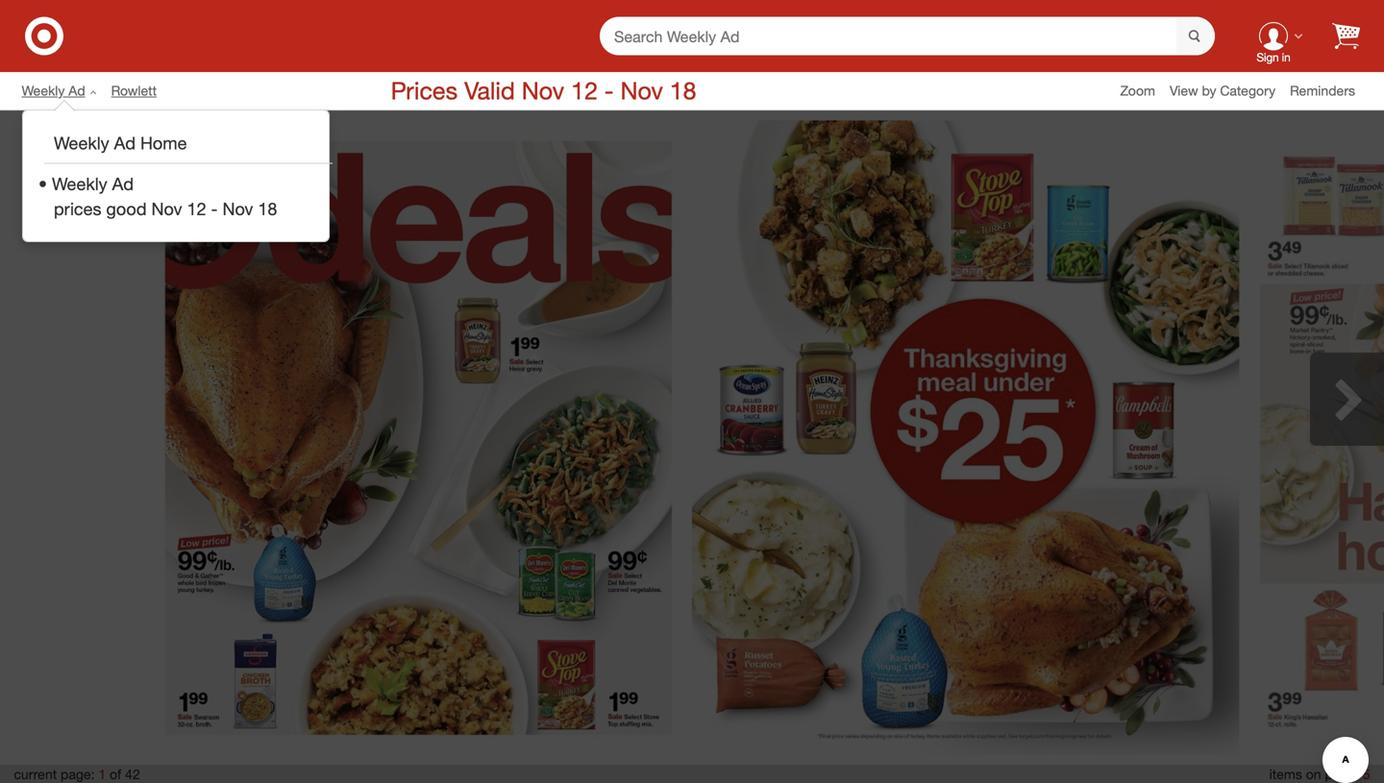 Task type: vqa. For each thing, say whether or not it's contained in the screenshot.
17 in the left top of the page
no



Task type: describe. For each thing, give the bounding box(es) containing it.
5
[[1364, 766, 1371, 783]]

items
[[1270, 766, 1303, 783]]

home
[[140, 133, 187, 153]]

ad for weekly ad home
[[114, 133, 136, 153]]

items on page: 5
[[1270, 766, 1371, 783]]

category
[[1221, 82, 1276, 99]]

reminders link
[[1291, 81, 1370, 100]]

sign in
[[1257, 50, 1291, 65]]

on
[[1307, 766, 1322, 783]]

view
[[1170, 82, 1199, 99]]

prices
[[391, 76, 458, 105]]

reminders
[[1291, 82, 1356, 99]]

in
[[1283, 50, 1291, 65]]

- inside weekly ad prices good nov 12 - nov 18
[[211, 199, 218, 219]]

prices valid nov 12 - nov 18
[[391, 76, 697, 105]]

Search Weekly Ad search field
[[600, 17, 1216, 57]]

weekly for weekly ad
[[22, 82, 65, 99]]

2 page: from the left
[[1326, 766, 1360, 783]]

1 horizontal spatial 12
[[571, 76, 598, 105]]

0 vertical spatial -
[[605, 76, 614, 105]]

1 page: from the left
[[61, 766, 95, 783]]

of
[[110, 766, 121, 783]]

sign in link
[[1244, 5, 1304, 67]]

weekly ad prices good nov 12 - nov 18
[[52, 174, 277, 219]]

rowlett
[[111, 82, 157, 99]]



Task type: locate. For each thing, give the bounding box(es) containing it.
nov
[[522, 76, 565, 105], [621, 76, 663, 105], [151, 199, 182, 219], [223, 199, 253, 219]]

current page: 1 of 42
[[14, 766, 140, 783]]

sign
[[1257, 50, 1280, 65]]

page:
[[61, 766, 95, 783], [1326, 766, 1360, 783]]

prices
[[54, 199, 101, 219]]

view your cart on target.com image
[[1333, 23, 1361, 50]]

1 vertical spatial 12
[[187, 199, 206, 219]]

0 horizontal spatial page:
[[61, 766, 95, 783]]

ad left home
[[114, 133, 136, 153]]

42
[[125, 766, 140, 783]]

0 vertical spatial weekly
[[22, 82, 65, 99]]

1 vertical spatial -
[[211, 199, 218, 219]]

ad up good on the top of the page
[[112, 174, 134, 194]]

0 vertical spatial 12
[[571, 76, 598, 105]]

weekly ad home
[[54, 133, 187, 153]]

zoom
[[1121, 82, 1156, 99]]

2 vertical spatial ad
[[112, 174, 134, 194]]

weekly down go to target.com icon
[[22, 82, 65, 99]]

0 vertical spatial ad
[[69, 82, 85, 99]]

view by category link
[[1170, 82, 1291, 99]]

ad
[[69, 82, 85, 99], [114, 133, 136, 153], [112, 174, 134, 194]]

1 vertical spatial 18
[[258, 199, 277, 219]]

page 1 image
[[145, 121, 692, 756]]

12
[[571, 76, 598, 105], [187, 199, 206, 219]]

1
[[98, 766, 106, 783]]

weekly
[[22, 82, 65, 99], [54, 133, 109, 153], [52, 174, 107, 194]]

weekly down weekly ad link
[[54, 133, 109, 153]]

12 inside weekly ad prices good nov 12 - nov 18
[[187, 199, 206, 219]]

18
[[670, 76, 697, 105], [258, 199, 277, 219]]

1 vertical spatial weekly
[[54, 133, 109, 153]]

12 down weekly ad home link
[[187, 199, 206, 219]]

valid
[[465, 76, 515, 105]]

zoom-in element
[[1121, 82, 1156, 99]]

1 vertical spatial ad
[[114, 133, 136, 153]]

0 horizontal spatial -
[[211, 199, 218, 219]]

18 inside weekly ad prices good nov 12 - nov 18
[[258, 199, 277, 219]]

ad for weekly ad prices good nov 12 - nov 18
[[112, 174, 134, 194]]

view by category
[[1170, 82, 1276, 99]]

zoom link
[[1121, 81, 1170, 100]]

0 horizontal spatial 18
[[258, 199, 277, 219]]

0 horizontal spatial 12
[[187, 199, 206, 219]]

ad inside weekly ad prices good nov 12 - nov 18
[[112, 174, 134, 194]]

weekly ad
[[22, 82, 85, 99]]

good
[[106, 199, 147, 219]]

ad left rowlett
[[69, 82, 85, 99]]

2 vertical spatial weekly
[[52, 174, 107, 194]]

weekly for weekly ad home
[[54, 133, 109, 153]]

by
[[1203, 82, 1217, 99]]

weekly up prices
[[52, 174, 107, 194]]

page 3 image
[[1240, 121, 1385, 756]]

-
[[605, 76, 614, 105], [211, 199, 218, 219]]

current
[[14, 766, 57, 783]]

12 right valid
[[571, 76, 598, 105]]

page: left 1
[[61, 766, 95, 783]]

1 horizontal spatial page:
[[1326, 766, 1360, 783]]

rowlett link
[[111, 81, 171, 100]]

weekly ad home link
[[44, 123, 333, 164]]

1 horizontal spatial 18
[[670, 76, 697, 105]]

weekly ad link
[[22, 81, 111, 100]]

weekly inside weekly ad home link
[[54, 133, 109, 153]]

weekly inside weekly ad link
[[22, 82, 65, 99]]

form
[[600, 17, 1216, 57]]

page 2 image
[[692, 121, 1240, 756]]

ad for weekly ad
[[69, 82, 85, 99]]

1 horizontal spatial -
[[605, 76, 614, 105]]

0 vertical spatial 18
[[670, 76, 697, 105]]

page: left the 5
[[1326, 766, 1360, 783]]

go to target.com image
[[25, 17, 63, 55]]

weekly inside weekly ad prices good nov 12 - nov 18
[[52, 174, 107, 194]]



